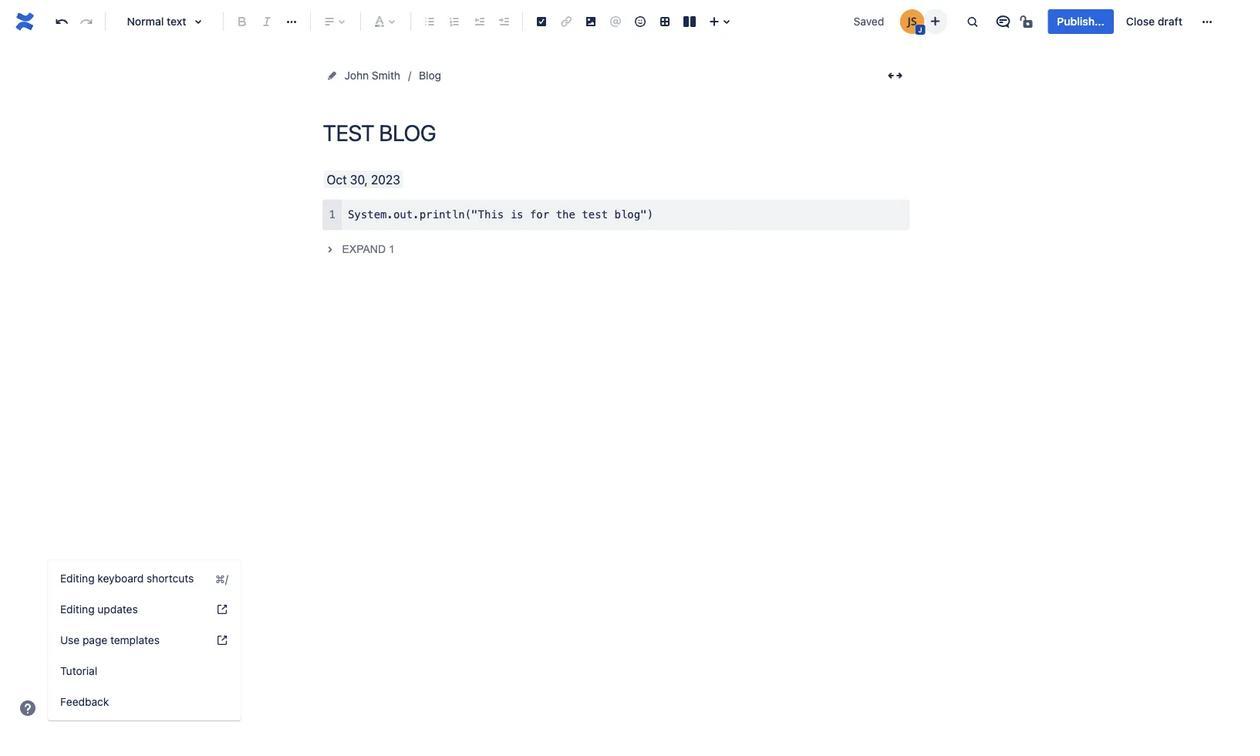 Task type: vqa. For each thing, say whether or not it's contained in the screenshot.
the Move this blog image
yes



Task type: locate. For each thing, give the bounding box(es) containing it.
close draft
[[1126, 15, 1183, 28]]

help image inside editing updates link
[[216, 603, 228, 616]]

use page templates link
[[48, 625, 241, 656]]

1 vertical spatial help image
[[216, 634, 228, 647]]

0 vertical spatial help image
[[216, 603, 228, 616]]

editing
[[60, 572, 95, 585], [60, 603, 95, 616]]

editing up editing updates
[[60, 572, 95, 585]]

1 editing from the top
[[60, 572, 95, 585]]

redo ⌘⇧z image
[[77, 12, 96, 31]]

is
[[511, 208, 524, 221]]

comment icon image
[[994, 12, 1013, 31]]

page
[[83, 634, 107, 647]]

outdent ⇧tab image
[[470, 12, 488, 31]]

undo ⌘z image
[[52, 12, 71, 31]]

find and replace image
[[963, 12, 982, 31]]

invite to edit image
[[926, 12, 945, 30]]

templates
[[110, 634, 160, 647]]

bold ⌘b image
[[233, 12, 252, 31]]

action item image
[[532, 12, 551, 31]]

text
[[167, 15, 186, 28]]

2023
[[371, 172, 400, 187]]

editing updates link
[[48, 594, 241, 625]]

close
[[1126, 15, 1155, 28]]

oct 30, 2023
[[327, 172, 400, 187]]

system.out.println("this
[[348, 208, 504, 221]]

no restrictions image
[[1019, 12, 1037, 31]]

emoji image
[[631, 12, 650, 31]]

more image
[[1198, 12, 1217, 31]]

help image
[[216, 603, 228, 616], [216, 634, 228, 647], [19, 699, 37, 718]]

⌘/
[[215, 572, 228, 585]]

updates
[[98, 603, 138, 616]]

normal text button
[[112, 5, 217, 39]]

close draft button
[[1117, 9, 1192, 34]]

draft
[[1158, 15, 1183, 28]]

feedback button
[[48, 687, 241, 718]]

for
[[530, 208, 550, 221]]

2 editing from the top
[[60, 603, 95, 616]]

0 vertical spatial editing
[[60, 572, 95, 585]]

confluence image
[[12, 9, 37, 34], [12, 9, 37, 34]]

italic ⌘i image
[[258, 12, 276, 31]]

editing up use
[[60, 603, 95, 616]]

tutorial
[[60, 665, 97, 677]]

1 vertical spatial editing
[[60, 603, 95, 616]]

system.out.println("this is for the test blog")
[[348, 208, 654, 221]]

help image inside use page templates link
[[216, 634, 228, 647]]

move this blog image
[[326, 69, 338, 82]]



Task type: describe. For each thing, give the bounding box(es) containing it.
blog")
[[615, 208, 654, 221]]

more formatting image
[[282, 12, 301, 31]]

publish...
[[1057, 15, 1105, 28]]

editing for editing keyboard shortcuts
[[60, 572, 95, 585]]

john smith image
[[900, 9, 925, 34]]

use page templates
[[60, 634, 160, 647]]

oct
[[327, 172, 347, 187]]

publish... button
[[1048, 9, 1114, 34]]

normal
[[127, 15, 164, 28]]

keyboard
[[98, 572, 144, 585]]

mention image
[[606, 12, 625, 31]]

john
[[345, 69, 369, 82]]

editing updates
[[60, 603, 138, 616]]

blog link
[[419, 66, 441, 85]]

test
[[582, 208, 608, 221]]

make page full-width image
[[886, 66, 905, 85]]

editing keyboard shortcuts
[[60, 572, 194, 585]]

bullet list ⌘⇧8 image
[[421, 12, 439, 31]]

Main content area, start typing to enter text. text field
[[314, 169, 919, 266]]

help image for editing updates
[[216, 603, 228, 616]]

Blog post title text field
[[323, 120, 909, 146]]

editing for editing updates
[[60, 603, 95, 616]]

tutorial button
[[48, 656, 241, 687]]

2 vertical spatial help image
[[19, 699, 37, 718]]

normal text
[[127, 15, 186, 28]]

smith
[[372, 69, 400, 82]]

saved
[[854, 15, 884, 28]]

shortcuts
[[147, 572, 194, 585]]

table image
[[656, 12, 674, 31]]

the
[[556, 208, 576, 221]]

help image for use page templates
[[216, 634, 228, 647]]

indent tab image
[[495, 12, 513, 31]]

layouts image
[[681, 12, 699, 31]]

30,
[[350, 172, 368, 187]]

feedback
[[60, 696, 109, 708]]

add image, video, or file image
[[582, 12, 600, 31]]

john smith link
[[345, 66, 400, 85]]

use
[[60, 634, 80, 647]]

expand content image
[[321, 240, 339, 259]]

blog
[[419, 69, 441, 82]]

numbered list ⌘⇧7 image
[[445, 12, 464, 31]]

john smith
[[345, 69, 400, 82]]

link image
[[557, 12, 576, 31]]

Give this expand a title... text field
[[339, 240, 915, 259]]



